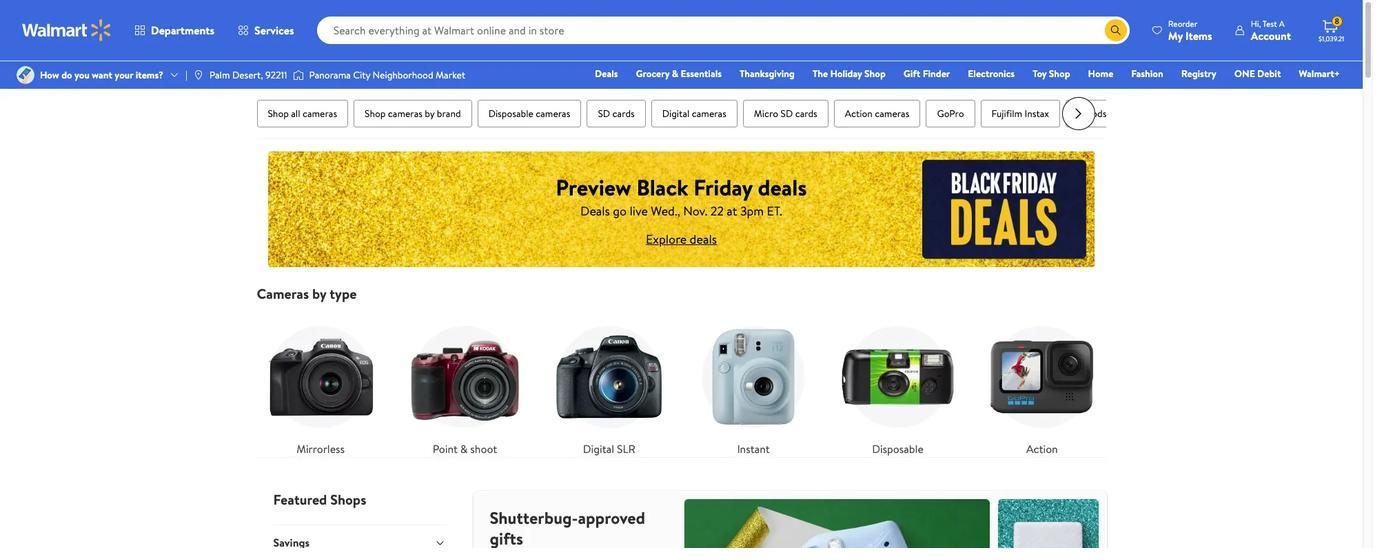 Task type: locate. For each thing, give the bounding box(es) containing it.
toy shop
[[1033, 67, 1070, 81]]

deals left go
[[580, 202, 610, 220]]

shop right toy
[[1049, 67, 1070, 81]]

1 horizontal spatial cards
[[795, 107, 817, 121]]

0 vertical spatial deals
[[758, 172, 807, 202]]

thanksgiving link
[[733, 66, 801, 81]]

3 cameras from the left
[[536, 107, 570, 121]]

action inside 'link'
[[1026, 442, 1058, 457]]

cameras for disposable cameras
[[536, 107, 570, 121]]

black
[[637, 172, 688, 202]]

0 horizontal spatial by
[[312, 285, 326, 303]]

digital left slr
[[583, 442, 614, 457]]

desert,
[[232, 68, 263, 82]]

4 cameras from the left
[[692, 107, 726, 121]]

& right "point"
[[460, 442, 468, 457]]

0 horizontal spatial &
[[460, 442, 468, 457]]

instax
[[1025, 107, 1049, 121]]

 image
[[193, 70, 204, 81]]

1 vertical spatial deals
[[690, 231, 717, 248]]

0 horizontal spatial  image
[[17, 66, 34, 84]]

1 vertical spatial disposable
[[872, 442, 924, 457]]

sd cards
[[598, 107, 635, 121]]

shop left all
[[268, 107, 289, 121]]

deals down nov.
[[690, 231, 717, 248]]

by left the brand
[[425, 107, 435, 121]]

8
[[1335, 15, 1339, 27]]

disposable cameras
[[488, 107, 570, 121]]

cameras left sd cards
[[536, 107, 570, 121]]

1 horizontal spatial deals
[[758, 172, 807, 202]]

8 $1,039.21
[[1319, 15, 1344, 43]]

1 vertical spatial digital
[[583, 442, 614, 457]]

1 sd from the left
[[598, 107, 610, 121]]

disposable for disposable
[[872, 442, 924, 457]]

digital for digital slr
[[583, 442, 614, 457]]

 image left how
[[17, 66, 34, 84]]

& inside 'link'
[[672, 67, 678, 81]]

cameras right all
[[303, 107, 337, 121]]

micro sd cards
[[754, 107, 817, 121]]

point & shoot
[[433, 442, 497, 457]]

2 cameras from the left
[[388, 107, 423, 121]]

slr
[[617, 442, 635, 457]]

the holiday shop link
[[807, 66, 892, 81]]

deals right at
[[758, 172, 807, 202]]

do
[[61, 68, 72, 82]]

disposable cameras link
[[477, 100, 581, 128]]

home
[[1088, 67, 1113, 81]]

digital inside digital cameras link
[[662, 107, 690, 121]]

deals inside preview black friday deals deals go live wed., nov. 22 at 3pm et.
[[580, 202, 610, 220]]

digital down grocery & essentials 'link'
[[662, 107, 690, 121]]

cameras down essentials
[[692, 107, 726, 121]]

0 vertical spatial deals
[[595, 67, 618, 81]]

1 cameras from the left
[[303, 107, 337, 121]]

toy shop link
[[1027, 66, 1076, 81]]

by left type at bottom
[[312, 285, 326, 303]]

0 horizontal spatial deals
[[690, 231, 717, 248]]

&
[[672, 67, 678, 81], [460, 442, 468, 457]]

1 horizontal spatial digital
[[662, 107, 690, 121]]

shop
[[864, 67, 886, 81], [1049, 67, 1070, 81], [268, 107, 289, 121], [365, 107, 386, 121]]

palm
[[209, 68, 230, 82]]

brand
[[437, 107, 461, 121]]

cameras down 'neighborhood'
[[388, 107, 423, 121]]

instant link
[[690, 314, 817, 458]]

 image
[[17, 66, 34, 84], [293, 68, 304, 82]]

0 vertical spatial action
[[845, 107, 873, 121]]

next slide for navpills list image
[[1062, 97, 1095, 130]]

thanksgiving
[[740, 67, 795, 81]]

gifts
[[490, 528, 523, 549]]

disposable
[[488, 107, 533, 121], [872, 442, 924, 457]]

1 vertical spatial &
[[460, 442, 468, 457]]

0 horizontal spatial cards
[[613, 107, 635, 121]]

gift finder link
[[897, 66, 956, 81]]

explore deals
[[646, 231, 717, 248]]

by
[[425, 107, 435, 121], [312, 285, 326, 303]]

5 cameras from the left
[[875, 107, 910, 121]]

1 horizontal spatial  image
[[293, 68, 304, 82]]

deals
[[758, 172, 807, 202], [690, 231, 717, 248]]

shop all cameras
[[268, 107, 337, 121]]

0 horizontal spatial sd
[[598, 107, 610, 121]]

deals
[[595, 67, 618, 81], [580, 202, 610, 220]]

sd down 'deals' link
[[598, 107, 610, 121]]

cards right micro
[[795, 107, 817, 121]]

explore
[[646, 231, 687, 248]]

grocery & essentials link
[[630, 66, 728, 81]]

shutterbug-
[[490, 507, 578, 530]]

1 horizontal spatial action
[[1026, 442, 1058, 457]]

shoot
[[470, 442, 497, 457]]

& right grocery
[[672, 67, 678, 81]]

home link
[[1082, 66, 1120, 81]]

0 horizontal spatial digital
[[583, 442, 614, 457]]

the holiday shop
[[813, 67, 886, 81]]

essentials
[[681, 67, 722, 81]]

1 horizontal spatial disposable
[[872, 442, 924, 457]]

shop right holiday
[[864, 67, 886, 81]]

walmart image
[[22, 19, 112, 41]]

panorama city neighborhood market
[[309, 68, 465, 82]]

preview black friday deals image
[[268, 152, 1095, 268]]

0 horizontal spatial action
[[845, 107, 873, 121]]

0 vertical spatial by
[[425, 107, 435, 121]]

one debit link
[[1228, 66, 1287, 81]]

you
[[74, 68, 90, 82]]

0 vertical spatial digital
[[662, 107, 690, 121]]

fujifilm instax link
[[981, 100, 1060, 128]]

1 vertical spatial action
[[1026, 442, 1058, 457]]

cameras down gift
[[875, 107, 910, 121]]

neighborhood
[[373, 68, 433, 82]]

1 vertical spatial deals
[[580, 202, 610, 220]]

1 horizontal spatial by
[[425, 107, 435, 121]]

approved
[[578, 507, 645, 530]]

test
[[1263, 18, 1277, 29]]

0 vertical spatial &
[[672, 67, 678, 81]]

account
[[1251, 28, 1291, 43]]

deals inside preview black friday deals deals go live wed., nov. 22 at 3pm et.
[[758, 172, 807, 202]]

tripods
[[1077, 107, 1107, 121]]

cards down 'deals' link
[[613, 107, 635, 121]]

shop inside "link"
[[864, 67, 886, 81]]

cameras
[[303, 107, 337, 121], [388, 107, 423, 121], [536, 107, 570, 121], [692, 107, 726, 121], [875, 107, 910, 121]]

the
[[813, 67, 828, 81]]

2 sd from the left
[[781, 107, 793, 121]]

shops
[[330, 491, 366, 510]]

all
[[291, 107, 300, 121]]

|
[[185, 68, 187, 82]]

sd right micro
[[781, 107, 793, 121]]

 image right 92211 at the left top
[[293, 68, 304, 82]]

0 horizontal spatial disposable
[[488, 107, 533, 121]]

1 horizontal spatial &
[[672, 67, 678, 81]]

deals up sd cards
[[595, 67, 618, 81]]

explore deals link
[[646, 231, 717, 248]]

1 horizontal spatial sd
[[781, 107, 793, 121]]

disposable link
[[834, 314, 962, 458]]

digital inside digital slr link
[[583, 442, 614, 457]]

digital slr link
[[545, 314, 673, 458]]

0 vertical spatial disposable
[[488, 107, 533, 121]]

digital cameras link
[[651, 100, 737, 128]]

list
[[249, 303, 1114, 458]]

cards
[[613, 107, 635, 121], [795, 107, 817, 121]]



Task type: describe. For each thing, give the bounding box(es) containing it.
1 vertical spatial by
[[312, 285, 326, 303]]

services button
[[226, 14, 306, 47]]

instant
[[737, 442, 770, 457]]

want
[[92, 68, 112, 82]]

my
[[1168, 28, 1183, 43]]

holiday
[[830, 67, 862, 81]]

debit
[[1257, 67, 1281, 81]]

walmart+ link
[[1293, 66, 1346, 81]]

et.
[[767, 202, 782, 220]]

deals link
[[589, 66, 624, 81]]

items?
[[136, 68, 163, 82]]

sd cards link
[[587, 100, 646, 128]]

reorder my items
[[1168, 18, 1212, 43]]

cameras for digital cameras
[[692, 107, 726, 121]]

92211
[[265, 68, 287, 82]]

departments
[[151, 23, 214, 38]]

electronics
[[968, 67, 1015, 81]]

hi,
[[1251, 18, 1261, 29]]

how
[[40, 68, 59, 82]]

& for point
[[460, 442, 468, 457]]

panorama
[[309, 68, 351, 82]]

 image for how
[[17, 66, 34, 84]]

digital for digital cameras
[[662, 107, 690, 121]]

featured
[[273, 491, 327, 510]]

registry link
[[1175, 66, 1223, 81]]

cameras for action cameras
[[875, 107, 910, 121]]

services
[[254, 23, 294, 38]]

1 cards from the left
[[613, 107, 635, 121]]

cameras by type
[[257, 285, 357, 303]]

digital cameras
[[662, 107, 726, 121]]

action for action cameras
[[845, 107, 873, 121]]

shop cameras by brand
[[365, 107, 461, 121]]

grocery & essentials
[[636, 67, 722, 81]]

electronics link
[[962, 66, 1021, 81]]

shop down the panorama city neighborhood market
[[365, 107, 386, 121]]

action link
[[978, 314, 1106, 458]]

shop cameras by brand link
[[354, 100, 472, 128]]

2 cards from the left
[[795, 107, 817, 121]]

items
[[1186, 28, 1212, 43]]

a
[[1279, 18, 1285, 29]]

toy
[[1033, 67, 1047, 81]]

& for grocery
[[672, 67, 678, 81]]

fujifilm instax
[[992, 107, 1049, 121]]

point & shoot link
[[401, 314, 529, 458]]

gopro link
[[926, 100, 975, 128]]

search icon image
[[1110, 25, 1121, 36]]

point
[[433, 442, 458, 457]]

live
[[630, 202, 648, 220]]

fashion link
[[1125, 66, 1170, 81]]

gopro
[[937, 107, 964, 121]]

digital slr
[[583, 442, 635, 457]]

gift
[[904, 67, 920, 81]]

palm desert, 92211
[[209, 68, 287, 82]]

fujifilm
[[992, 107, 1022, 121]]

nov.
[[683, 202, 707, 220]]

shop all cameras link
[[257, 100, 348, 128]]

one
[[1234, 67, 1255, 81]]

22
[[710, 202, 724, 220]]

action for action
[[1026, 442, 1058, 457]]

preview
[[556, 172, 631, 202]]

cameras for shop cameras by brand
[[388, 107, 423, 121]]

friday
[[694, 172, 753, 202]]

preview black friday deals deals go live wed., nov. 22 at 3pm et.
[[556, 172, 807, 220]]

go
[[613, 202, 627, 220]]

 image for panorama
[[293, 68, 304, 82]]

featured shops
[[273, 491, 366, 510]]

disposable for disposable cameras
[[488, 107, 533, 121]]

market
[[436, 68, 465, 82]]

registry
[[1181, 67, 1216, 81]]

action cameras link
[[834, 100, 921, 128]]

reorder
[[1168, 18, 1198, 29]]

gift finder
[[904, 67, 950, 81]]

action cameras
[[845, 107, 910, 121]]

at
[[727, 202, 737, 220]]

Search search field
[[317, 17, 1130, 44]]

type
[[330, 285, 357, 303]]

Walmart Site-Wide search field
[[317, 17, 1130, 44]]

micro sd cards link
[[743, 100, 828, 128]]

tripods link
[[1066, 100, 1118, 128]]

how do you want your items?
[[40, 68, 163, 82]]

cameras inside 'link'
[[303, 107, 337, 121]]

list containing mirrorless
[[249, 303, 1114, 458]]

city
[[353, 68, 370, 82]]

mirrorless
[[297, 442, 345, 457]]

fashion
[[1131, 67, 1163, 81]]

walmart+
[[1299, 67, 1340, 81]]

hi, test a account
[[1251, 18, 1291, 43]]

shop inside 'link'
[[268, 107, 289, 121]]

micro
[[754, 107, 778, 121]]

finder
[[923, 67, 950, 81]]



Task type: vqa. For each thing, say whether or not it's contained in the screenshot.
Action cameras Link
yes



